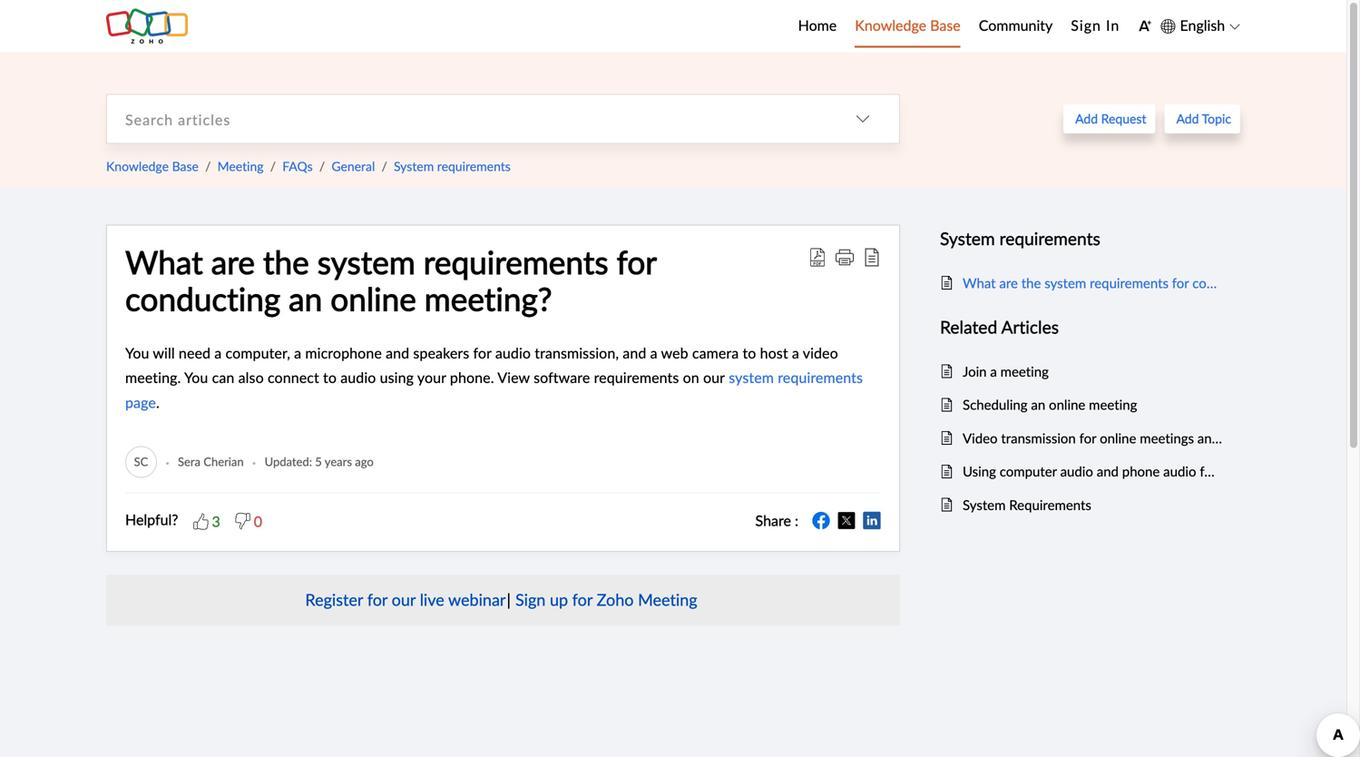 Task type: vqa. For each thing, say whether or not it's contained in the screenshot.
the topmost heading
no



Task type: locate. For each thing, give the bounding box(es) containing it.
system requirements for system requirements link
[[394, 158, 511, 175]]

1 horizontal spatial sign
[[1072, 15, 1102, 35]]

1 vertical spatial you
[[184, 367, 208, 387]]

1 vertical spatial system requirements
[[941, 227, 1101, 250]]

also
[[238, 367, 264, 387]]

a left web
[[651, 343, 658, 363]]

what inside what are the system requirements for conducting an online meeting?
[[125, 240, 203, 284]]

1 horizontal spatial base
[[931, 15, 961, 35]]

1 vertical spatial system
[[941, 227, 996, 250]]

choose languages element
[[1161, 14, 1241, 37]]

knowledge base left meeting link
[[106, 158, 199, 175]]

conducting
[[1193, 274, 1259, 292], [125, 276, 281, 320]]

sign right |
[[516, 589, 546, 611]]

system up related
[[941, 227, 996, 250]]

an inside what are the system requirements for conducting an online meeting?
[[289, 276, 323, 320]]

online
[[1281, 274, 1317, 292], [331, 276, 417, 320], [1050, 395, 1086, 414], [1100, 429, 1137, 447]]

0 horizontal spatial system
[[318, 240, 416, 284]]

what for what are the system requirements for conducting an online meetin
[[963, 274, 996, 292]]

system requirements page
[[125, 367, 863, 412]]

system
[[318, 240, 416, 284], [1045, 274, 1087, 292], [729, 367, 774, 387]]

system for system requirements link
[[394, 158, 434, 175]]

0 vertical spatial knowledge base
[[855, 15, 961, 35]]

1 vertical spatial knowledge base
[[106, 158, 199, 175]]

1 vertical spatial sign
[[516, 589, 546, 611]]

0 horizontal spatial sign
[[516, 589, 546, 611]]

1 horizontal spatial meeting
[[638, 589, 698, 611]]

0 vertical spatial system
[[394, 158, 434, 175]]

system requirements heading
[[941, 225, 1223, 253]]

0 horizontal spatial what
[[125, 240, 203, 284]]

0 vertical spatial base
[[931, 15, 961, 35]]

1 horizontal spatial meetings
[[1221, 462, 1275, 481]]

conducting inside what are the system requirements for conducting an online meeting?
[[125, 276, 281, 320]]

video
[[963, 429, 998, 447]]

1 horizontal spatial conducting
[[1193, 274, 1259, 292]]

0 horizontal spatial meeting
[[217, 158, 264, 175]]

online up phone
[[1100, 429, 1137, 447]]

1 horizontal spatial knowledge base
[[855, 15, 961, 35]]

audio right phone
[[1164, 462, 1197, 481]]

0 horizontal spatial are
[[211, 240, 255, 284]]

an up 'microphone'
[[289, 276, 323, 320]]

1 horizontal spatial the
[[1022, 274, 1042, 292]]

a right need
[[215, 343, 222, 363]]

our
[[704, 367, 726, 387], [392, 589, 416, 611]]

online left meetin
[[1281, 274, 1317, 292]]

to
[[323, 367, 337, 387]]

0 horizontal spatial base
[[172, 158, 199, 175]]

base left meeting link
[[172, 158, 199, 175]]

the
[[263, 240, 309, 284], [1022, 274, 1042, 292]]

1 vertical spatial base
[[172, 158, 199, 175]]

a right host
[[792, 343, 800, 363]]

1 vertical spatial meeting
[[1090, 395, 1138, 414]]

5
[[315, 454, 322, 470]]

phone
[[1123, 462, 1161, 481]]

0 vertical spatial our
[[704, 367, 726, 387]]

community link
[[979, 5, 1053, 46]]

video transmission for online meetings and webinars
[[963, 429, 1277, 447]]

for inside "link"
[[1080, 429, 1097, 447]]

sign left in
[[1072, 15, 1102, 35]]

system inside heading
[[941, 227, 996, 250]]

requirements inside you will need a computer, a microphone and speakers for audio transmission, and a web camera to host a video meeting. you can also connect to audio using your phone. view software requirements on our
[[594, 367, 679, 387]]

reader view image
[[863, 248, 882, 267]]

1 horizontal spatial an
[[1032, 395, 1046, 414]]

are
[[211, 240, 255, 284], [1000, 274, 1019, 292]]

audio up 'view'
[[496, 343, 531, 363]]

related
[[941, 315, 998, 339]]

you down need
[[184, 367, 208, 387]]

the inside what are the system requirements for conducting an online meeting?
[[263, 240, 309, 284]]

linkedin image
[[863, 511, 882, 530]]

audio
[[496, 343, 531, 363], [341, 367, 376, 387], [1061, 462, 1094, 481], [1164, 462, 1197, 481]]

1 vertical spatial webinars
[[1304, 462, 1358, 481]]

system requirements inside heading
[[941, 227, 1101, 250]]

knowledge
[[855, 15, 927, 35], [106, 158, 169, 175]]

2 add from the left
[[1177, 110, 1200, 127]]

base for knowledge base link to the right
[[931, 15, 961, 35]]

1 horizontal spatial are
[[1000, 274, 1019, 292]]

requirements
[[437, 158, 511, 175], [1000, 227, 1101, 250], [424, 240, 609, 284], [1090, 274, 1169, 292], [594, 367, 679, 387], [778, 367, 863, 387]]

0 horizontal spatial the
[[263, 240, 309, 284]]

add left the request at the right
[[1076, 110, 1099, 127]]

join
[[963, 362, 987, 381]]

meeting left faqs at top left
[[217, 158, 264, 175]]

an
[[1263, 274, 1277, 292], [289, 276, 323, 320], [1032, 395, 1046, 414]]

1 horizontal spatial webinars
[[1304, 462, 1358, 481]]

system inside what are the system requirements for conducting an online meeting?
[[318, 240, 416, 284]]

1 horizontal spatial add
[[1177, 110, 1200, 127]]

our right "on"
[[704, 367, 726, 387]]

video
[[803, 343, 839, 363]]

you left will
[[125, 343, 149, 363]]

0 vertical spatial system requirements
[[394, 158, 511, 175]]

0 horizontal spatial add
[[1076, 110, 1099, 127]]

system requirements down search articles field
[[394, 158, 511, 175]]

system for meetin
[[1045, 274, 1087, 292]]

are inside what are the system requirements for conducting an online meeting?
[[211, 240, 255, 284]]

online up 'microphone'
[[331, 276, 417, 320]]

what
[[125, 240, 203, 284], [963, 274, 996, 292]]

system inside system requirements page
[[729, 367, 774, 387]]

webinars inside "link"
[[1223, 429, 1277, 447]]

base left community
[[931, 15, 961, 35]]

what for what are the system requirements for conducting an online meeting?
[[125, 240, 203, 284]]

an left meetin
[[1263, 274, 1277, 292]]

0
[[254, 511, 262, 531]]

are for what are the system requirements for conducting an online meetin
[[1000, 274, 1019, 292]]

2 vertical spatial system
[[963, 496, 1006, 514]]

online inside "link"
[[1100, 429, 1137, 447]]

1 vertical spatial our
[[392, 589, 416, 611]]

0 horizontal spatial meetings
[[1141, 429, 1195, 447]]

meeting right "zoho"
[[638, 589, 698, 611]]

0 horizontal spatial conducting
[[125, 276, 281, 320]]

connect
[[268, 367, 319, 387]]

knowledge base right home
[[855, 15, 961, 35]]

conducting for what are the system requirements for conducting an online meetin
[[1193, 274, 1259, 292]]

meeting left ​ on the right bottom of the page
[[1090, 395, 1138, 414]]

user preference element
[[1139, 12, 1152, 40]]

add left topic
[[1177, 110, 1200, 127]]

0 vertical spatial meetings
[[1141, 429, 1195, 447]]

knowledge base link right home link
[[855, 5, 961, 46]]

a right join on the right
[[991, 362, 998, 381]]

join a meeting
[[963, 362, 1049, 381]]

1 horizontal spatial our
[[704, 367, 726, 387]]

online down join a meeting link
[[1050, 395, 1086, 414]]

meeting?
[[425, 276, 552, 320]]

0 vertical spatial knowledge
[[855, 15, 927, 35]]

system
[[394, 158, 434, 175], [941, 227, 996, 250], [963, 496, 1006, 514]]

for
[[617, 240, 657, 284], [1173, 274, 1190, 292], [473, 343, 492, 363], [1080, 429, 1097, 447], [1201, 462, 1217, 481], [367, 589, 388, 611], [573, 589, 593, 611]]

0 vertical spatial meeting
[[1001, 362, 1049, 381]]

1 vertical spatial knowledge base link
[[106, 158, 199, 175]]

0 vertical spatial meeting
[[217, 158, 264, 175]]

english
[[1181, 15, 1226, 35]]

system for system requirements heading
[[941, 227, 996, 250]]

an up transmission
[[1032, 395, 1046, 414]]

knowledge base link left meeting link
[[106, 158, 199, 175]]

requirements inside what are the system requirements for conducting an online meetin link
[[1090, 274, 1169, 292]]

knowledge base for knowledge base link to the right
[[855, 15, 961, 35]]

add
[[1076, 110, 1099, 127], [1177, 110, 1200, 127]]

years
[[325, 454, 352, 470]]

home link
[[799, 5, 837, 46]]

using
[[963, 462, 997, 481]]

sign
[[1072, 15, 1102, 35], [516, 589, 546, 611]]

1 add from the left
[[1076, 110, 1099, 127]]

0 horizontal spatial system requirements
[[394, 158, 511, 175]]

you
[[125, 343, 149, 363], [184, 367, 208, 387]]

choose category image
[[856, 112, 871, 126]]

1 horizontal spatial system requirements
[[941, 227, 1101, 250]]

0 horizontal spatial you
[[125, 343, 149, 363]]

2 horizontal spatial system
[[1045, 274, 1087, 292]]

twitter image
[[838, 511, 856, 530]]

meeting up scheduling an online meeting ​
[[1001, 362, 1049, 381]]

system requirements up the articles at the top right
[[941, 227, 1101, 250]]

0 vertical spatial webinars
[[1223, 429, 1277, 447]]

0 horizontal spatial knowledge
[[106, 158, 169, 175]]

add for add topic
[[1177, 110, 1200, 127]]

system right 'general'
[[394, 158, 434, 175]]

1 vertical spatial meeting
[[638, 589, 698, 611]]

system for system requirements link at the right bottom of the page
[[963, 496, 1006, 514]]

the for what are the system requirements for conducting an online meeting?
[[263, 240, 309, 284]]

0 horizontal spatial knowledge base link
[[106, 158, 199, 175]]

the for what are the system requirements for conducting an online meetin
[[1022, 274, 1042, 292]]

0 horizontal spatial an
[[289, 276, 323, 320]]

audio up system requirements link at the right bottom of the page
[[1061, 462, 1094, 481]]

general
[[332, 158, 375, 175]]

facebook image
[[813, 511, 831, 530]]

scheduling an online meeting ​ link
[[963, 394, 1223, 416]]

transmission
[[1002, 429, 1077, 447]]

0 vertical spatial knowledge base link
[[855, 5, 961, 46]]

our left the live
[[392, 589, 416, 611]]

1 horizontal spatial what
[[963, 274, 996, 292]]

0 horizontal spatial knowledge base
[[106, 158, 199, 175]]

webinar
[[449, 589, 506, 611]]

add topic
[[1177, 110, 1232, 127]]

meetings
[[1141, 429, 1195, 447], [1221, 462, 1275, 481]]

meeting link
[[217, 158, 264, 175]]

system down using
[[963, 496, 1006, 514]]

what inside what are the system requirements for conducting an online meetin link
[[963, 274, 996, 292]]

cherian
[[204, 454, 244, 470]]

1 horizontal spatial you
[[184, 367, 208, 387]]

up
[[550, 589, 568, 611]]

2 horizontal spatial an
[[1263, 274, 1277, 292]]

meeting.
[[125, 367, 181, 387]]

webinars
[[1223, 429, 1277, 447], [1304, 462, 1358, 481]]

faqs link
[[283, 158, 313, 175]]

a
[[215, 343, 222, 363], [294, 343, 302, 363], [651, 343, 658, 363], [792, 343, 800, 363], [991, 362, 998, 381]]

0 horizontal spatial webinars
[[1223, 429, 1277, 447]]

host
[[760, 343, 789, 363]]

system requirements
[[963, 496, 1092, 514]]

Search articles field
[[107, 95, 827, 143]]

1 horizontal spatial system
[[729, 367, 774, 387]]

page
[[125, 392, 156, 412]]

register for our live webinar | sign up for zoho meeting
[[305, 589, 698, 611]]

1 vertical spatial knowledge
[[106, 158, 169, 175]]

knowledge base
[[855, 15, 961, 35], [106, 158, 199, 175]]



Task type: describe. For each thing, give the bounding box(es) containing it.
you will need a computer, a microphone and speakers for audio transmission, and a web camera to host a video meeting. you can also connect to audio using your phone. view software requirements on our
[[125, 343, 839, 387]]

general link
[[332, 158, 375, 175]]

ago
[[355, 454, 374, 470]]

join a meeting link
[[963, 361, 1223, 382]]

requirements inside system requirements heading
[[1000, 227, 1101, 250]]

system requirements link
[[394, 158, 511, 175]]

scheduling an online meeting ​
[[963, 395, 1141, 414]]

view
[[498, 367, 530, 387]]

requirements inside system requirements page
[[778, 367, 863, 387]]

add request
[[1076, 110, 1147, 127]]

transmission,
[[535, 343, 619, 363]]

what are the system requirements for conducting an online meeting?
[[125, 240, 657, 320]]

sign up for zoho meeting link
[[516, 589, 698, 611]]

phone.
[[450, 367, 494, 387]]

topic
[[1203, 110, 1232, 127]]

audio right to
[[341, 367, 376, 387]]

scheduling
[[963, 395, 1028, 414]]

knowledge base for the bottommost knowledge base link
[[106, 158, 199, 175]]

system requirements link
[[963, 494, 1223, 516]]

an for meeting?
[[289, 276, 323, 320]]

live
[[420, 589, 445, 611]]

zoho
[[597, 589, 634, 611]]

what are the system requirements for conducting an online meetin link
[[963, 272, 1361, 294]]

requirements
[[1010, 496, 1092, 514]]

computer,
[[226, 343, 290, 363]]

conducting for what are the system requirements for conducting an online meeting?
[[125, 276, 281, 320]]

base for the bottommost knowledge base link
[[172, 158, 199, 175]]

camera to
[[693, 343, 757, 363]]

choose category element
[[827, 95, 900, 143]]

home
[[799, 15, 837, 35]]

online inside what are the system requirements for conducting an online meeting?
[[331, 276, 417, 320]]

for inside you will need a computer, a microphone and speakers for audio transmission, and a web camera to host a video meeting. you can also connect to audio using your phone. view software requirements on our
[[473, 343, 492, 363]]

​
[[1141, 395, 1141, 414]]

using
[[380, 367, 414, 387]]

download as pdf image
[[809, 248, 827, 267]]

related articles heading
[[941, 313, 1223, 341]]

0 vertical spatial you
[[125, 343, 149, 363]]

updated: 5 years ago
[[265, 454, 374, 470]]

updated:
[[265, 454, 312, 470]]

helpful?
[[125, 509, 178, 529]]

faqs
[[283, 158, 313, 175]]

add topic link
[[1165, 105, 1241, 134]]

1 horizontal spatial knowledge
[[855, 15, 927, 35]]

our inside you will need a computer, a microphone and speakers for audio transmission, and a web camera to host a video meeting. you can also connect to audio using your phone. view software requirements on our
[[704, 367, 726, 387]]

1 vertical spatial meetings
[[1221, 462, 1275, 481]]

sera cherian
[[178, 454, 244, 470]]

0 vertical spatial sign
[[1072, 15, 1102, 35]]

3
[[212, 511, 220, 531]]

system requirements for system requirements heading
[[941, 227, 1101, 250]]

sc
[[134, 454, 148, 470]]

1 horizontal spatial knowledge base link
[[855, 5, 961, 46]]

related articles
[[941, 315, 1060, 339]]

video transmission for online meetings and webinars link
[[963, 427, 1277, 449]]

.
[[156, 392, 160, 412]]

system requirements page link
[[125, 367, 863, 412]]

meetin
[[1321, 274, 1361, 292]]

speakers
[[413, 343, 470, 363]]

sign in
[[1072, 15, 1121, 35]]

using computer audio and phone audio for meetings and webinars
[[963, 462, 1358, 481]]

a up connect
[[294, 343, 302, 363]]

add for add request
[[1076, 110, 1099, 127]]

and inside "link"
[[1198, 429, 1220, 447]]

in
[[1107, 15, 1121, 35]]

register
[[305, 589, 363, 611]]

0 horizontal spatial meeting
[[1001, 362, 1049, 381]]

meetings inside "link"
[[1141, 429, 1195, 447]]

will
[[153, 343, 175, 363]]

need
[[179, 343, 211, 363]]

what are the system requirements for conducting an online meetin
[[963, 274, 1361, 292]]

register for our live webinar link
[[305, 589, 506, 611]]

articles
[[1002, 315, 1060, 339]]

add request link
[[1064, 105, 1156, 134]]

|
[[507, 589, 511, 611]]

software
[[534, 367, 590, 387]]

request
[[1102, 110, 1147, 127]]

system for meeting?
[[318, 240, 416, 284]]

1 horizontal spatial meeting
[[1090, 395, 1138, 414]]

requirements inside what are the system requirements for conducting an online meeting?
[[424, 240, 609, 284]]

microphone
[[305, 343, 382, 363]]

web
[[661, 343, 689, 363]]

an for meetin
[[1263, 274, 1277, 292]]

0 horizontal spatial our
[[392, 589, 416, 611]]

on
[[683, 367, 700, 387]]

community
[[979, 15, 1053, 35]]

computer
[[1000, 462, 1058, 481]]

for inside what are the system requirements for conducting an online meeting?
[[617, 240, 657, 284]]

user preference image
[[1139, 19, 1152, 33]]

:
[[795, 510, 799, 530]]

share
[[756, 510, 792, 530]]

sera
[[178, 454, 201, 470]]

are for what are the system requirements for conducting an online meeting?
[[211, 240, 255, 284]]

can
[[212, 367, 235, 387]]

share :
[[756, 510, 799, 530]]

using computer audio and phone audio for meetings and webinars link
[[963, 461, 1358, 483]]

your
[[417, 367, 446, 387]]



